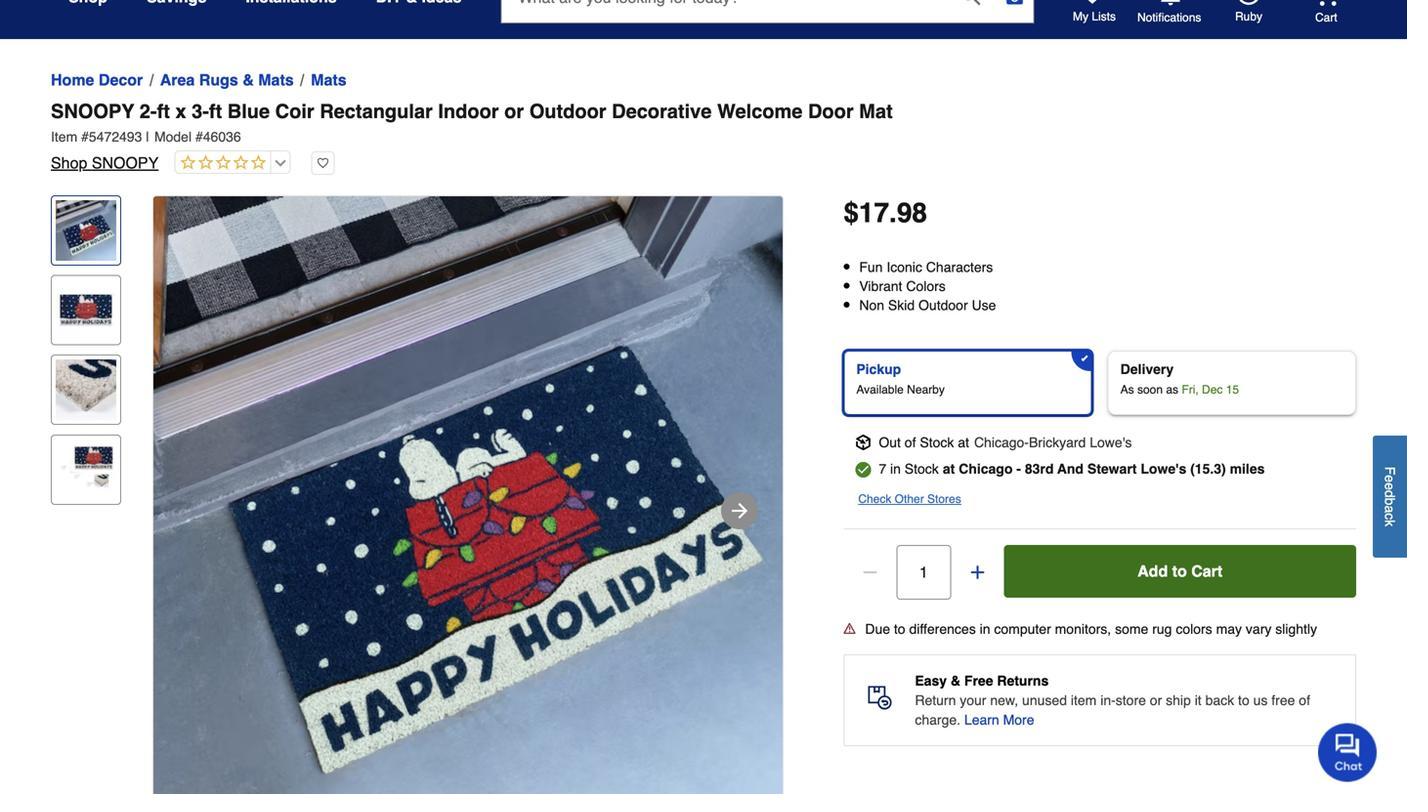 Task type: describe. For each thing, give the bounding box(es) containing it.
ruby button
[[1202, 0, 1296, 24]]

to for add
[[1172, 562, 1187, 580]]

pickup image
[[855, 435, 871, 450]]

charge.
[[915, 712, 961, 728]]

lowe's home improvement notification center image
[[1159, 0, 1182, 6]]

& inside 'easy & free returns return your new, unused item in-store or ship it back to us free of charge.'
[[951, 673, 961, 689]]

1 vertical spatial in
[[980, 621, 990, 637]]

brickyard
[[1029, 435, 1086, 450]]

7
[[879, 461, 886, 477]]

due to differences in computer monitors, some rug colors may vary slightly
[[865, 621, 1317, 637]]

0 vertical spatial of
[[905, 435, 916, 450]]

your
[[960, 693, 987, 708]]

1 vertical spatial snoopy
[[92, 154, 159, 172]]

add
[[1138, 562, 1168, 580]]

outdoor inside fun iconic characters vibrant colors non skid outdoor use
[[919, 298, 968, 313]]

free
[[964, 673, 993, 689]]

ruby
[[1235, 10, 1263, 23]]

pickup available nearby
[[856, 361, 945, 397]]

vary
[[1246, 621, 1272, 637]]

7 in stock at chicago - 83rd and stewart lowe's ( 15.3 ) miles
[[879, 461, 1265, 477]]

colors
[[906, 279, 946, 294]]

or inside 'easy & free returns return your new, unused item in-store or ship it back to us free of charge.'
[[1150, 693, 1162, 708]]

$ 17 . 98
[[844, 197, 927, 229]]

0 horizontal spatial in
[[890, 461, 901, 477]]

d
[[1382, 490, 1398, 498]]

2-
[[140, 100, 157, 123]]

indoor
[[438, 100, 499, 123]]

coir
[[275, 100, 314, 123]]

snoopy inside snoopy 2-ft x 3-ft blue coir rectangular indoor or outdoor decorative welcome door mat item # 5472493 | model # 46036
[[51, 100, 134, 123]]

out
[[879, 435, 901, 450]]

us
[[1253, 693, 1268, 708]]

2 ft from the left
[[209, 100, 222, 123]]

chicago
[[959, 461, 1013, 477]]

camera image
[[1005, 0, 1025, 7]]

|
[[146, 129, 149, 145]]

cart button
[[1288, 0, 1339, 25]]

1 ft from the left
[[157, 100, 170, 123]]

2 e from the top
[[1382, 483, 1398, 490]]

item number 5 4 7 2 4 9 3 and model number 4 6 0 3 6 element
[[51, 127, 1356, 147]]

-
[[1017, 461, 1021, 477]]

monitors,
[[1055, 621, 1111, 637]]

area rugs & mats link
[[160, 68, 294, 92]]

easy
[[915, 673, 947, 689]]

a
[[1382, 506, 1398, 513]]

model
[[154, 129, 192, 145]]

computer
[[994, 621, 1051, 637]]

back
[[1206, 693, 1234, 708]]

1 e from the top
[[1382, 475, 1398, 483]]

in-
[[1101, 693, 1116, 708]]

rugs
[[199, 71, 238, 89]]

c
[[1382, 513, 1398, 520]]

decorative
[[612, 100, 712, 123]]

it
[[1195, 693, 1202, 708]]

outdoor inside snoopy 2-ft x 3-ft blue coir rectangular indoor or outdoor decorative welcome door mat item # 5472493 | model # 46036
[[529, 100, 606, 123]]

)
[[1222, 461, 1226, 477]]

check other stores button
[[858, 489, 961, 509]]

1 horizontal spatial lowe's
[[1141, 461, 1187, 477]]

1 horizontal spatial cart
[[1315, 11, 1338, 24]]

98
[[897, 197, 927, 229]]

minus image
[[860, 563, 880, 582]]

Search Query text field
[[502, 0, 945, 22]]

decor
[[99, 71, 143, 89]]

chat invite button image
[[1318, 723, 1378, 782]]

at for chicago-brickyard lowe's
[[958, 435, 969, 450]]

2 mats from the left
[[311, 71, 347, 89]]

more
[[1003, 712, 1034, 728]]

snoopy  #46036 - thumbnail4 image
[[56, 440, 116, 500]]

area
[[160, 71, 195, 89]]

check other stores
[[858, 492, 961, 506]]

stewart
[[1088, 461, 1137, 477]]

home decor link
[[51, 68, 143, 92]]

new,
[[990, 693, 1018, 708]]

of inside 'easy & free returns return your new, unused item in-store or ship it back to us free of charge.'
[[1299, 693, 1310, 708]]

my
[[1073, 10, 1089, 23]]

free
[[1272, 693, 1295, 708]]

vibrant
[[859, 279, 902, 294]]

15
[[1226, 383, 1239, 397]]

f
[[1382, 467, 1398, 475]]

stores
[[927, 492, 961, 506]]

item
[[1071, 693, 1097, 708]]

mat
[[859, 100, 893, 123]]

f e e d b a c k
[[1382, 467, 1398, 527]]

heart outline image
[[311, 151, 334, 175]]

46036
[[203, 129, 241, 145]]

search image
[[961, 0, 981, 5]]

available
[[856, 383, 904, 397]]



Task type: locate. For each thing, give the bounding box(es) containing it.
shop snoopy
[[51, 154, 159, 172]]

1 horizontal spatial at
[[958, 435, 969, 450]]

rug
[[1152, 621, 1172, 637]]

to inside button
[[1172, 562, 1187, 580]]

cart right add
[[1191, 562, 1223, 580]]

arrow right image
[[728, 499, 751, 523]]

cart down lowe's home improvement cart icon
[[1315, 11, 1338, 24]]

1 horizontal spatial &
[[951, 673, 961, 689]]

zero stars image
[[175, 154, 266, 172]]

or left ship
[[1150, 693, 1162, 708]]

learn more
[[964, 712, 1034, 728]]

check
[[858, 492, 892, 506]]

0 vertical spatial or
[[504, 100, 524, 123]]

0 horizontal spatial ft
[[157, 100, 170, 123]]

and
[[1057, 461, 1084, 477]]

lowe's home improvement lists image
[[1081, 0, 1104, 5]]

to inside 'easy & free returns return your new, unused item in-store or ship it back to us free of charge.'
[[1238, 693, 1250, 708]]

outdoor down colors at the right of the page
[[919, 298, 968, 313]]

colors
[[1176, 621, 1212, 637]]

2 horizontal spatial to
[[1238, 693, 1250, 708]]

cart
[[1315, 11, 1338, 24], [1191, 562, 1223, 580]]

0 horizontal spatial of
[[905, 435, 916, 450]]

some
[[1115, 621, 1149, 637]]

0 vertical spatial stock
[[920, 435, 954, 450]]

0 horizontal spatial cart
[[1191, 562, 1223, 580]]

shop
[[51, 154, 87, 172]]

learn more link
[[964, 710, 1034, 730]]

snoopy 2-ft x 3-ft blue coir rectangular indoor or outdoor decorative welcome door mat item # 5472493 | model # 46036
[[51, 100, 893, 145]]

my lists link
[[1073, 0, 1116, 24]]

returns
[[997, 673, 1049, 689]]

0 vertical spatial outdoor
[[529, 100, 606, 123]]

or inside snoopy 2-ft x 3-ft blue coir rectangular indoor or outdoor decorative welcome door mat item # 5472493 | model # 46036
[[504, 100, 524, 123]]

1 vertical spatial cart
[[1191, 562, 1223, 580]]

snoopy  #46036 - thumbnail2 image
[[56, 280, 116, 341]]

outdoor left decorative at the top
[[529, 100, 606, 123]]

1 vertical spatial outdoor
[[919, 298, 968, 313]]

stock right "out"
[[920, 435, 954, 450]]

#
[[81, 129, 89, 145], [195, 129, 203, 145]]

0 vertical spatial &
[[243, 71, 254, 89]]

0 vertical spatial to
[[1172, 562, 1187, 580]]

warning image
[[844, 623, 855, 635]]

x
[[175, 100, 186, 123]]

blue
[[227, 100, 270, 123]]

1 horizontal spatial ft
[[209, 100, 222, 123]]

dec
[[1202, 383, 1223, 397]]

as
[[1166, 383, 1179, 397]]

lowe's home improvement cart image
[[1315, 0, 1339, 6]]

soon
[[1138, 383, 1163, 397]]

1 horizontal spatial mats
[[311, 71, 347, 89]]

15.3
[[1195, 461, 1222, 477]]

welcome
[[717, 100, 803, 123]]

to right add
[[1172, 562, 1187, 580]]

1 vertical spatial to
[[894, 621, 905, 637]]

stock for in
[[905, 461, 939, 477]]

snoopy down home decor link
[[51, 100, 134, 123]]

# down 3-
[[195, 129, 203, 145]]

lowe's left the (
[[1141, 461, 1187, 477]]

at up chicago
[[958, 435, 969, 450]]

lists
[[1092, 10, 1116, 23]]

area rugs & mats
[[160, 71, 294, 89]]

snoopy  #46036 image
[[153, 196, 783, 794]]

option group
[[836, 343, 1364, 423]]

notifications
[[1138, 11, 1201, 24]]

1 horizontal spatial #
[[195, 129, 203, 145]]

in right 7
[[890, 461, 901, 477]]

option group containing pickup
[[836, 343, 1364, 423]]

2 vertical spatial to
[[1238, 693, 1250, 708]]

to left the us
[[1238, 693, 1250, 708]]

1 vertical spatial at
[[943, 461, 955, 477]]

rectangular
[[320, 100, 433, 123]]

or right indoor
[[504, 100, 524, 123]]

b
[[1382, 498, 1398, 506]]

1 horizontal spatial of
[[1299, 693, 1310, 708]]

e up b
[[1382, 483, 1398, 490]]

ft left x
[[157, 100, 170, 123]]

lowe's up stewart
[[1090, 435, 1132, 450]]

stock
[[920, 435, 954, 450], [905, 461, 939, 477]]

0 horizontal spatial to
[[894, 621, 905, 637]]

ft up 46036
[[209, 100, 222, 123]]

easy & free returns return your new, unused item in-store or ship it back to us free of charge.
[[915, 673, 1310, 728]]

3-
[[192, 100, 209, 123]]

item
[[51, 129, 77, 145]]

0 horizontal spatial mats
[[258, 71, 294, 89]]

due
[[865, 621, 890, 637]]

home decor
[[51, 71, 143, 89]]

1 horizontal spatial outdoor
[[919, 298, 968, 313]]

1 # from the left
[[81, 129, 89, 145]]

& right rugs
[[243, 71, 254, 89]]

of right "out"
[[905, 435, 916, 450]]

snoopy  #46036 - thumbnail image
[[56, 200, 116, 261]]

83rd
[[1025, 461, 1054, 477]]

stock up check other stores "button"
[[905, 461, 939, 477]]

0 vertical spatial lowe's
[[1090, 435, 1132, 450]]

# right the item
[[81, 129, 89, 145]]

0 vertical spatial at
[[958, 435, 969, 450]]

out of stock at chicago-brickyard lowe's
[[879, 435, 1132, 450]]

1 mats from the left
[[258, 71, 294, 89]]

my lists
[[1073, 10, 1116, 23]]

plus image
[[968, 563, 987, 582]]

at for at
[[943, 461, 955, 477]]

0 horizontal spatial outdoor
[[529, 100, 606, 123]]

fun iconic characters vibrant colors non skid outdoor use
[[859, 259, 996, 313]]

other
[[895, 492, 924, 506]]

0 horizontal spatial &
[[243, 71, 254, 89]]

lowe's
[[1090, 435, 1132, 450], [1141, 461, 1187, 477]]

to for due
[[894, 621, 905, 637]]

1 vertical spatial of
[[1299, 693, 1310, 708]]

Stepper number input field with increment and decrement buttons number field
[[896, 545, 951, 600]]

ft
[[157, 100, 170, 123], [209, 100, 222, 123]]

check circle filled image
[[855, 462, 871, 478]]

0 horizontal spatial lowe's
[[1090, 435, 1132, 450]]

mats
[[258, 71, 294, 89], [311, 71, 347, 89]]

snoopy down 5472493
[[92, 154, 159, 172]]

fri,
[[1182, 383, 1199, 397]]

17
[[859, 197, 889, 229]]

slightly
[[1276, 621, 1317, 637]]

1 vertical spatial stock
[[905, 461, 939, 477]]

1 horizontal spatial to
[[1172, 562, 1187, 580]]

0 vertical spatial snoopy
[[51, 100, 134, 123]]

0 vertical spatial in
[[890, 461, 901, 477]]

door
[[808, 100, 854, 123]]

.
[[889, 197, 897, 229]]

0 vertical spatial cart
[[1315, 11, 1338, 24]]

add to cart
[[1138, 562, 1223, 580]]

None search field
[[501, 0, 1034, 39]]

0 horizontal spatial #
[[81, 129, 89, 145]]

1 horizontal spatial in
[[980, 621, 990, 637]]

1 horizontal spatial or
[[1150, 693, 1162, 708]]

use
[[972, 298, 996, 313]]

&
[[243, 71, 254, 89], [951, 673, 961, 689]]

return
[[915, 693, 956, 708]]

0 horizontal spatial or
[[504, 100, 524, 123]]

1 vertical spatial &
[[951, 673, 961, 689]]

differences
[[909, 621, 976, 637]]

ship
[[1166, 693, 1191, 708]]

iconic
[[887, 259, 922, 275]]

add to cart button
[[1004, 545, 1356, 598]]

0 horizontal spatial at
[[943, 461, 955, 477]]

unused
[[1022, 693, 1067, 708]]

non
[[859, 298, 884, 313]]

snoopy
[[51, 100, 134, 123], [92, 154, 159, 172]]

at up stores
[[943, 461, 955, 477]]

of right free
[[1299, 693, 1310, 708]]

may
[[1216, 621, 1242, 637]]

stock for of
[[920, 435, 954, 450]]

in
[[890, 461, 901, 477], [980, 621, 990, 637]]

or
[[504, 100, 524, 123], [1150, 693, 1162, 708]]

1 vertical spatial lowe's
[[1141, 461, 1187, 477]]

2 # from the left
[[195, 129, 203, 145]]

nearby
[[907, 383, 945, 397]]

to right due
[[894, 621, 905, 637]]

fun
[[859, 259, 883, 275]]

snoopy  #46036 - thumbnail3 image
[[56, 360, 116, 420]]

1 vertical spatial or
[[1150, 693, 1162, 708]]

miles
[[1230, 461, 1265, 477]]

& left free
[[951, 673, 961, 689]]

characters
[[926, 259, 993, 275]]

in left computer
[[980, 621, 990, 637]]

e up d on the right bottom
[[1382, 475, 1398, 483]]

(
[[1190, 461, 1195, 477]]

5472493
[[89, 129, 142, 145]]

e
[[1382, 475, 1398, 483], [1382, 483, 1398, 490]]

home
[[51, 71, 94, 89]]

store
[[1116, 693, 1146, 708]]



Task type: vqa. For each thing, say whether or not it's contained in the screenshot.
slightly
yes



